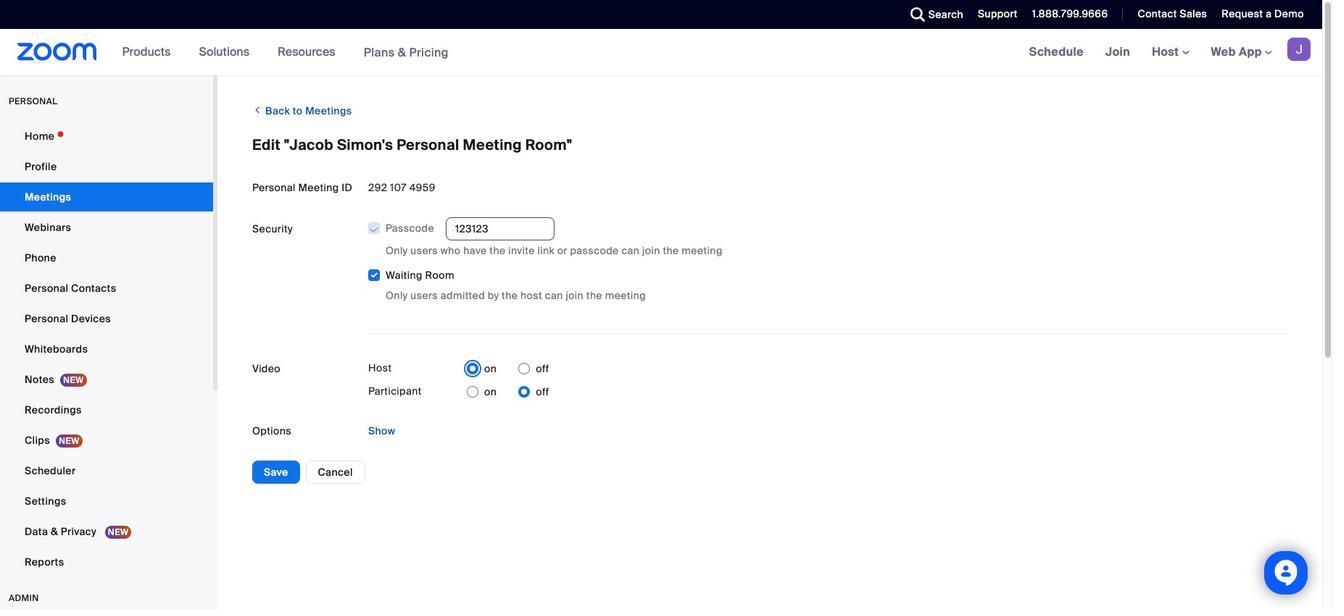 Task type: describe. For each thing, give the bounding box(es) containing it.
have
[[463, 245, 487, 258]]

0 horizontal spatial join
[[566, 289, 584, 303]]

privacy
[[61, 526, 96, 539]]

web
[[1211, 44, 1236, 59]]

admin
[[9, 593, 39, 605]]

room
[[425, 269, 455, 282]]

products
[[122, 44, 171, 59]]

solutions button
[[199, 29, 256, 75]]

personal contacts link
[[0, 274, 213, 303]]

profile
[[25, 160, 57, 173]]

products button
[[122, 29, 177, 75]]

back to meetings link
[[252, 99, 352, 123]]

0 vertical spatial meetings
[[305, 104, 352, 117]]

room"
[[526, 136, 572, 154]]

clips link
[[0, 426, 213, 455]]

on for host
[[484, 363, 497, 376]]

personal devices
[[25, 312, 111, 326]]

search button
[[900, 0, 967, 29]]

0 horizontal spatial host
[[368, 362, 392, 375]]

product information navigation
[[111, 29, 460, 76]]

a
[[1266, 7, 1272, 20]]

0 vertical spatial meeting
[[682, 245, 723, 258]]

host
[[521, 289, 542, 303]]

schedule
[[1029, 44, 1084, 59]]

simon's
[[337, 136, 393, 154]]

join link
[[1095, 29, 1141, 75]]

292 107 4959
[[368, 181, 435, 194]]

reports link
[[0, 548, 213, 577]]

app
[[1239, 44, 1262, 59]]

solutions
[[199, 44, 249, 59]]

meetings inside personal menu menu
[[25, 191, 71, 204]]

data & privacy
[[25, 526, 99, 539]]

off for participant
[[536, 386, 549, 399]]

back to meetings
[[263, 104, 352, 117]]

pricing
[[409, 45, 449, 60]]

292
[[368, 181, 387, 194]]

by
[[488, 289, 499, 303]]

107
[[390, 181, 407, 194]]

phone link
[[0, 244, 213, 273]]

devices
[[71, 312, 111, 326]]

1 horizontal spatial join
[[642, 245, 660, 258]]

save
[[264, 466, 288, 479]]

1 vertical spatial meeting
[[605, 289, 646, 303]]

home link
[[0, 122, 213, 151]]

settings link
[[0, 487, 213, 516]]

support
[[978, 7, 1018, 20]]

users for admitted
[[411, 289, 438, 303]]

personal for personal devices
[[25, 312, 68, 326]]

notes
[[25, 373, 54, 386]]

scheduler
[[25, 465, 76, 478]]

participant
[[368, 385, 422, 398]]

webinars link
[[0, 213, 213, 242]]

"jacob
[[284, 136, 334, 154]]

back
[[265, 104, 290, 117]]

search
[[929, 8, 964, 21]]

to
[[293, 104, 303, 117]]

contact sales
[[1138, 7, 1207, 20]]

banner containing products
[[0, 29, 1322, 76]]

1.888.799.9666
[[1032, 7, 1108, 20]]

profile link
[[0, 152, 213, 181]]

1 horizontal spatial can
[[622, 245, 640, 258]]

show button
[[368, 420, 395, 443]]

whiteboards
[[25, 343, 88, 356]]

settings
[[25, 495, 66, 508]]

personal devices link
[[0, 305, 213, 334]]

who
[[441, 245, 461, 258]]

security
[[252, 223, 293, 236]]

whiteboards link
[[0, 335, 213, 364]]

personal contacts
[[25, 282, 116, 295]]

join
[[1106, 44, 1130, 59]]

web app
[[1211, 44, 1262, 59]]

edit
[[252, 136, 281, 154]]

waiting room
[[386, 269, 455, 282]]

demo
[[1275, 7, 1304, 20]]

save button
[[252, 461, 300, 485]]

link
[[538, 245, 555, 258]]

left image
[[252, 103, 263, 117]]

waiting
[[386, 269, 423, 282]]

only users admitted by the host can join the meeting
[[386, 289, 646, 303]]

profile picture image
[[1288, 38, 1311, 61]]

id
[[342, 181, 353, 194]]

webinars
[[25, 221, 71, 234]]

edit "jacob simon's personal meeting room"
[[252, 136, 572, 154]]

contact
[[1138, 7, 1177, 20]]



Task type: locate. For each thing, give the bounding box(es) containing it.
0 horizontal spatial can
[[545, 289, 563, 303]]

plans & pricing
[[364, 45, 449, 60]]

none text field inside security group
[[446, 218, 555, 241]]

join
[[642, 245, 660, 258], [566, 289, 584, 303]]

options
[[252, 425, 291, 438]]

personal up 4959 on the top left of page
[[397, 136, 459, 154]]

show
[[368, 425, 395, 438]]

scheduler link
[[0, 457, 213, 486]]

join right host
[[566, 289, 584, 303]]

meeting left id in the top of the page
[[298, 181, 339, 194]]

on inside participant option group
[[484, 386, 497, 399]]

only for only users who have the invite link or passcode can join the meeting
[[386, 245, 408, 258]]

can right passcode
[[622, 245, 640, 258]]

1.888.799.9666 button
[[1021, 0, 1112, 29], [1032, 7, 1108, 20]]

schedule link
[[1018, 29, 1095, 75]]

& for privacy
[[51, 526, 58, 539]]

on inside host option group
[[484, 363, 497, 376]]

off inside participant option group
[[536, 386, 549, 399]]

1 vertical spatial join
[[566, 289, 584, 303]]

off for host
[[536, 363, 549, 376]]

request a demo
[[1222, 7, 1304, 20]]

passcode
[[386, 222, 434, 235]]

off inside host option group
[[536, 363, 549, 376]]

contact sales link
[[1127, 0, 1211, 29], [1138, 7, 1207, 20]]

off up participant option group
[[536, 363, 549, 376]]

0 horizontal spatial meeting
[[605, 289, 646, 303]]

0 vertical spatial join
[[642, 245, 660, 258]]

meetings navigation
[[1018, 29, 1322, 76]]

banner
[[0, 29, 1322, 76]]

contacts
[[71, 282, 116, 295]]

& right plans
[[398, 45, 406, 60]]

only for only users admitted by the host can join the meeting
[[386, 289, 408, 303]]

host button
[[1152, 44, 1189, 59]]

1 on from the top
[[484, 363, 497, 376]]

zoom logo image
[[17, 43, 97, 61]]

plans
[[364, 45, 395, 60]]

passcode
[[570, 245, 619, 258]]

notes link
[[0, 365, 213, 394]]

home
[[25, 130, 55, 143]]

personal up whiteboards
[[25, 312, 68, 326]]

host option group
[[467, 358, 549, 381]]

on
[[484, 363, 497, 376], [484, 386, 497, 399]]

meetings link
[[0, 183, 213, 212]]

personal down phone
[[25, 282, 68, 295]]

data & privacy link
[[0, 518, 213, 547]]

0 vertical spatial users
[[411, 245, 438, 258]]

1 vertical spatial host
[[368, 362, 392, 375]]

can
[[622, 245, 640, 258], [545, 289, 563, 303]]

1 horizontal spatial meetings
[[305, 104, 352, 117]]

only down waiting
[[386, 289, 408, 303]]

1 vertical spatial on
[[484, 386, 497, 399]]

1 vertical spatial meetings
[[25, 191, 71, 204]]

1 vertical spatial can
[[545, 289, 563, 303]]

host inside meetings navigation
[[1152, 44, 1182, 59]]

clips
[[25, 434, 50, 447]]

0 vertical spatial off
[[536, 363, 549, 376]]

support link
[[967, 0, 1021, 29], [978, 7, 1018, 20]]

meetings right to
[[305, 104, 352, 117]]

None text field
[[446, 218, 555, 241]]

join right passcode
[[642, 245, 660, 258]]

cancel button
[[306, 461, 365, 485]]

video
[[252, 363, 281, 376]]

reports
[[25, 556, 64, 569]]

request a demo link
[[1211, 0, 1322, 29], [1222, 7, 1304, 20]]

1 users from the top
[[411, 245, 438, 258]]

1 off from the top
[[536, 363, 549, 376]]

2 off from the top
[[536, 386, 549, 399]]

1 vertical spatial only
[[386, 289, 408, 303]]

&
[[398, 45, 406, 60], [51, 526, 58, 539]]

1 vertical spatial &
[[51, 526, 58, 539]]

meeting left room"
[[463, 136, 522, 154]]

1 vertical spatial users
[[411, 289, 438, 303]]

invite
[[508, 245, 535, 258]]

off down host option group
[[536, 386, 549, 399]]

0 vertical spatial &
[[398, 45, 406, 60]]

users for who
[[411, 245, 438, 258]]

or
[[557, 245, 568, 258]]

on for participant
[[484, 386, 497, 399]]

data
[[25, 526, 48, 539]]

& inside personal menu menu
[[51, 526, 58, 539]]

& for pricing
[[398, 45, 406, 60]]

0 horizontal spatial meetings
[[25, 191, 71, 204]]

recordings
[[25, 404, 82, 417]]

meetings
[[305, 104, 352, 117], [25, 191, 71, 204]]

request
[[1222, 7, 1263, 20]]

only users who have the invite link or passcode can join the meeting
[[386, 245, 723, 258]]

admitted
[[441, 289, 485, 303]]

personal
[[9, 96, 58, 107]]

only
[[386, 245, 408, 258], [386, 289, 408, 303]]

1 vertical spatial meeting
[[298, 181, 339, 194]]

0 horizontal spatial meeting
[[298, 181, 339, 194]]

participant option group
[[467, 381, 549, 404]]

0 vertical spatial only
[[386, 245, 408, 258]]

1 horizontal spatial host
[[1152, 44, 1182, 59]]

2 users from the top
[[411, 289, 438, 303]]

0 vertical spatial can
[[622, 245, 640, 258]]

host down contact sales
[[1152, 44, 1182, 59]]

resources button
[[278, 29, 342, 75]]

meetings up "webinars"
[[25, 191, 71, 204]]

personal for personal meeting id
[[252, 181, 296, 194]]

recordings link
[[0, 396, 213, 425]]

meeting
[[463, 136, 522, 154], [298, 181, 339, 194]]

cancel
[[318, 466, 353, 479]]

host up participant
[[368, 362, 392, 375]]

0 vertical spatial host
[[1152, 44, 1182, 59]]

plans & pricing link
[[364, 45, 449, 60], [364, 45, 449, 60]]

users down waiting room
[[411, 289, 438, 303]]

web app button
[[1211, 44, 1272, 59]]

security group
[[368, 218, 1288, 304]]

0 horizontal spatial &
[[51, 526, 58, 539]]

the
[[490, 245, 506, 258], [663, 245, 679, 258], [502, 289, 518, 303], [586, 289, 602, 303]]

personal meeting id
[[252, 181, 353, 194]]

4959
[[409, 181, 435, 194]]

on down host option group
[[484, 386, 497, 399]]

can right host
[[545, 289, 563, 303]]

0 vertical spatial on
[[484, 363, 497, 376]]

1 vertical spatial off
[[536, 386, 549, 399]]

2 on from the top
[[484, 386, 497, 399]]

personal menu menu
[[0, 122, 213, 579]]

users up waiting room
[[411, 245, 438, 258]]

phone
[[25, 252, 56, 265]]

sales
[[1180, 7, 1207, 20]]

1 only from the top
[[386, 245, 408, 258]]

2 only from the top
[[386, 289, 408, 303]]

resources
[[278, 44, 335, 59]]

personal up security
[[252, 181, 296, 194]]

& right data
[[51, 526, 58, 539]]

0 vertical spatial meeting
[[463, 136, 522, 154]]

off
[[536, 363, 549, 376], [536, 386, 549, 399]]

users
[[411, 245, 438, 258], [411, 289, 438, 303]]

personal for personal contacts
[[25, 282, 68, 295]]

1 horizontal spatial meeting
[[463, 136, 522, 154]]

1 horizontal spatial meeting
[[682, 245, 723, 258]]

only up waiting
[[386, 245, 408, 258]]

on up participant option group
[[484, 363, 497, 376]]

personal
[[397, 136, 459, 154], [252, 181, 296, 194], [25, 282, 68, 295], [25, 312, 68, 326]]

& inside product information navigation
[[398, 45, 406, 60]]

1 horizontal spatial &
[[398, 45, 406, 60]]



Task type: vqa. For each thing, say whether or not it's contained in the screenshot.
the Time related to Use 12-hour time (Example: 02:00 PM)
no



